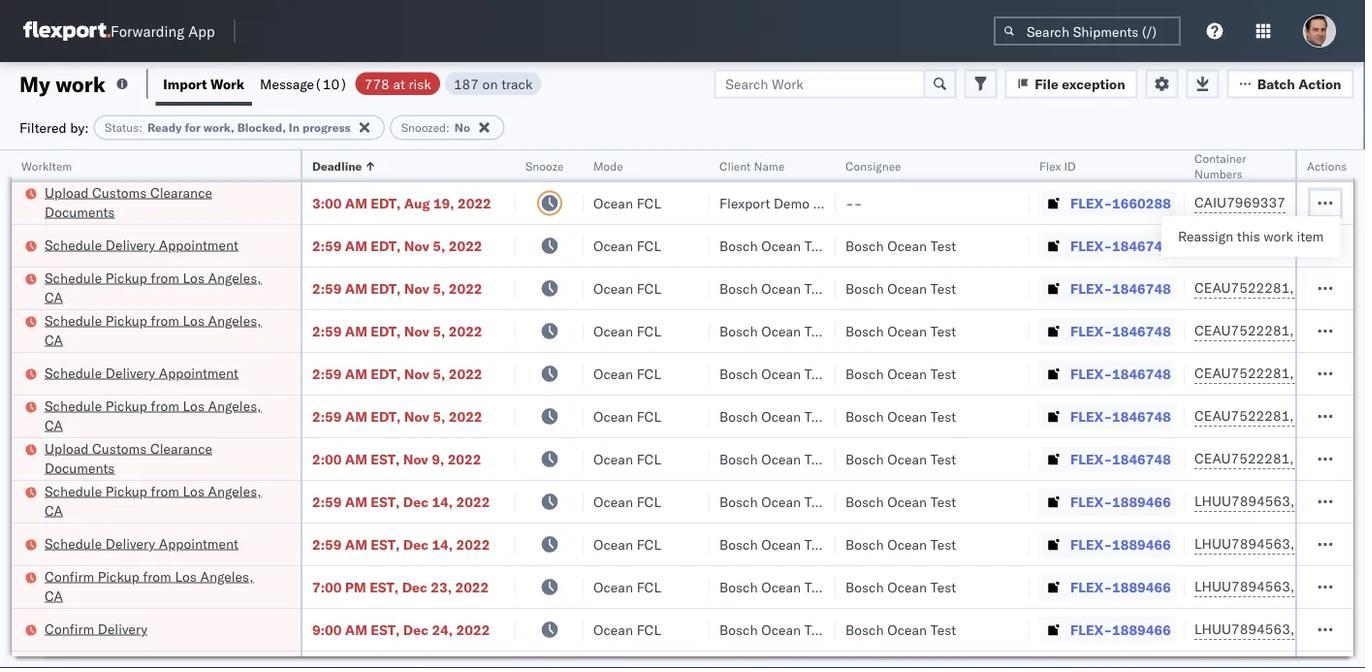 Task type: locate. For each thing, give the bounding box(es) containing it.
2:59 am edt, nov 5, 2022 for 2nd schedule pickup from los angeles, ca "button" from the top's schedule pickup from los angeles, ca link
[[312, 322, 482, 339]]

1 documents from the top
[[45, 203, 115, 220]]

fcl for schedule pickup from los angeles, ca link related to 4th schedule pickup from los angeles, ca "button" from the bottom
[[637, 280, 661, 297]]

1 uetu5238 from the top
[[1298, 493, 1365, 510]]

am for schedule pickup from los angeles, ca link related to 4th schedule pickup from los angeles, ca "button" from the bottom
[[345, 280, 367, 297]]

3 2:59 am edt, nov 5, 2022 from the top
[[312, 322, 482, 339]]

1 schedule delivery appointment button from the top
[[45, 235, 238, 256]]

ocean fcl for second schedule pickup from los angeles, ca "button" from the bottom of the page's schedule pickup from los angeles, ca link
[[593, 408, 661, 425]]

from for schedule pickup from los angeles, ca link related to 4th schedule pickup from los angeles, ca "button" from the bottom
[[151, 269, 179, 286]]

2 upload customs clearance documents link from the top
[[45, 439, 275, 478]]

clearance for 2:00 am est, nov 9, 2022
[[150, 440, 212, 457]]

flex-1660288 button
[[1039, 190, 1175, 217], [1039, 190, 1175, 217]]

file exception
[[1035, 75, 1125, 92]]

ca inside confirm pickup from los angeles, ca
[[45, 587, 63, 604]]

3 ocean fcl from the top
[[593, 280, 661, 297]]

4 1846748 from the top
[[1112, 365, 1171, 382]]

dec left 24,
[[403, 621, 429, 638]]

0 vertical spatial confirm
[[45, 568, 94, 585]]

1846748
[[1112, 237, 1171, 254], [1112, 280, 1171, 297], [1112, 322, 1171, 339], [1112, 365, 1171, 382], [1112, 408, 1171, 425], [1112, 450, 1171, 467]]

778 at risk
[[364, 75, 431, 92]]

work up by:
[[56, 70, 106, 97]]

0 vertical spatial schedule delivery appointment
[[45, 236, 238, 253]]

3 schedule pickup from los angeles, ca button from the top
[[45, 396, 275, 437]]

3 5, from the top
[[433, 322, 445, 339]]

demo
[[774, 194, 810, 211]]

7:00 pm est, dec 23, 2022
[[312, 578, 489, 595]]

6 ceau7522281, hlxu6269 from the top
[[1195, 450, 1365, 467]]

4 5, from the top
[[433, 365, 445, 382]]

-
[[846, 194, 854, 211], [854, 194, 862, 211]]

est, left 9,
[[371, 450, 400, 467]]

est, right pm in the left bottom of the page
[[370, 578, 399, 595]]

appointment for 2:59 am est, dec 14, 2022
[[159, 535, 238, 552]]

fcl for 2nd schedule pickup from los angeles, ca "button" from the top's schedule pickup from los angeles, ca link
[[637, 322, 661, 339]]

from inside confirm pickup from los angeles, ca
[[143, 568, 171, 585]]

9 flex- from the top
[[1070, 536, 1112, 553]]

consignee right demo in the top right of the page
[[813, 194, 878, 211]]

4 flex-1889466 from the top
[[1070, 621, 1171, 638]]

am for upload customs clearance documents link for 2:00 am est, nov 9, 2022
[[345, 450, 367, 467]]

est, down 7:00 pm est, dec 23, 2022
[[371, 621, 400, 638]]

confirm delivery button
[[45, 619, 147, 640]]

file exception button
[[1005, 69, 1138, 98], [1005, 69, 1138, 98]]

1 vertical spatial schedule delivery appointment button
[[45, 363, 238, 384]]

consignee up --
[[846, 159, 901, 173]]

batch action button
[[1227, 69, 1354, 98]]

workitem button
[[12, 154, 281, 174]]

7 schedule from the top
[[45, 535, 102, 552]]

0 vertical spatial documents
[[45, 203, 115, 220]]

:
[[139, 120, 142, 135], [446, 120, 450, 135]]

3 fcl from the top
[[637, 280, 661, 297]]

resize handle column header
[[277, 150, 301, 668], [493, 150, 516, 668], [560, 150, 584, 668], [686, 150, 710, 668], [813, 150, 836, 668], [1006, 150, 1030, 668], [1162, 150, 1185, 668], [1288, 150, 1311, 668], [1330, 150, 1354, 668]]

progress
[[302, 120, 351, 135]]

6 edt, from the top
[[371, 408, 401, 425]]

los
[[183, 269, 205, 286], [183, 312, 205, 329], [183, 397, 205, 414], [183, 482, 205, 499], [175, 568, 197, 585]]

flex-1846748
[[1070, 237, 1171, 254], [1070, 280, 1171, 297], [1070, 322, 1171, 339], [1070, 365, 1171, 382], [1070, 408, 1171, 425], [1070, 450, 1171, 467]]

upload for 3:00 am edt, aug 19, 2022
[[45, 184, 89, 201]]

2:59 am est, dec 14, 2022
[[312, 493, 490, 510], [312, 536, 490, 553]]

1846748 for 2nd schedule pickup from los angeles, ca "button" from the top
[[1112, 322, 1171, 339]]

3 schedule delivery appointment button from the top
[[45, 534, 238, 555]]

angeles,
[[208, 269, 261, 286], [208, 312, 261, 329], [208, 397, 261, 414], [208, 482, 261, 499], [200, 568, 254, 585]]

1 vertical spatial schedule delivery appointment
[[45, 364, 238, 381]]

confirm
[[45, 568, 94, 585], [45, 620, 94, 637]]

confirm for confirm delivery
[[45, 620, 94, 637]]

5 ca from the top
[[45, 587, 63, 604]]

upload
[[45, 184, 89, 201], [45, 440, 89, 457]]

fcl for second the schedule delivery appointment link from the bottom of the page
[[637, 365, 661, 382]]

batch action
[[1257, 75, 1341, 92]]

1 schedule delivery appointment from the top
[[45, 236, 238, 253]]

4 ceau7522281, from the top
[[1195, 365, 1294, 382]]

confirm down confirm pickup from los angeles, ca
[[45, 620, 94, 637]]

my work
[[19, 70, 106, 97]]

0 horizontal spatial :
[[139, 120, 142, 135]]

1 upload customs clearance documents from the top
[[45, 184, 212, 220]]

ocean fcl for 2nd schedule pickup from los angeles, ca "button" from the top's schedule pickup from los angeles, ca link
[[593, 322, 661, 339]]

4 flex-1846748 from the top
[[1070, 365, 1171, 382]]

4 fcl from the top
[[637, 322, 661, 339]]

0 vertical spatial upload
[[45, 184, 89, 201]]

1 clearance from the top
[[150, 184, 212, 201]]

2 schedule from the top
[[45, 269, 102, 286]]

4 am from the top
[[345, 322, 367, 339]]

0 vertical spatial schedule delivery appointment link
[[45, 235, 238, 255]]

: for snoozed
[[446, 120, 450, 135]]

bosch
[[719, 237, 758, 254], [846, 237, 884, 254], [719, 280, 758, 297], [846, 280, 884, 297], [719, 322, 758, 339], [846, 322, 884, 339], [719, 365, 758, 382], [846, 365, 884, 382], [719, 408, 758, 425], [846, 408, 884, 425], [719, 450, 758, 467], [846, 450, 884, 467], [719, 493, 758, 510], [846, 493, 884, 510], [719, 536, 758, 553], [846, 536, 884, 553], [719, 578, 758, 595], [846, 578, 884, 595], [719, 621, 758, 638], [846, 621, 884, 638]]

flex-1889466
[[1070, 493, 1171, 510], [1070, 536, 1171, 553], [1070, 578, 1171, 595], [1070, 621, 1171, 638]]

1846748 for upload customs clearance documents 'button' associated with 2:00 am est, nov 9, 2022
[[1112, 450, 1171, 467]]

angeles, for second schedule pickup from los angeles, ca "button" from the bottom of the page's schedule pickup from los angeles, ca link
[[208, 397, 261, 414]]

1 vertical spatial confirm
[[45, 620, 94, 637]]

pickup for second schedule pickup from los angeles, ca "button" from the bottom of the page
[[105, 397, 147, 414]]

ca for second schedule pickup from los angeles, ca "button" from the bottom of the page's schedule pickup from los angeles, ca link
[[45, 416, 63, 433]]

2:59 am est, dec 14, 2022 down 2:00 am est, nov 9, 2022
[[312, 493, 490, 510]]

snoozed : no
[[401, 120, 470, 135]]

confirm inside confirm pickup from los angeles, ca
[[45, 568, 94, 585]]

2 5, from the top
[[433, 280, 445, 297]]

0 vertical spatial consignee
[[846, 159, 901, 173]]

2 fcl from the top
[[637, 237, 661, 254]]

flex id button
[[1030, 154, 1165, 174]]

track
[[501, 75, 533, 92]]

4 hlxu6269 from the top
[[1298, 365, 1365, 382]]

1846748 for second schedule pickup from los angeles, ca "button" from the bottom of the page
[[1112, 408, 1171, 425]]

1 flex- from the top
[[1070, 194, 1112, 211]]

from
[[151, 269, 179, 286], [151, 312, 179, 329], [151, 397, 179, 414], [151, 482, 179, 499], [143, 568, 171, 585]]

5 edt, from the top
[[371, 365, 401, 382]]

edt, for 2nd schedule pickup from los angeles, ca "button" from the top's schedule pickup from los angeles, ca link
[[371, 322, 401, 339]]

upload customs clearance documents button for 2:00 am est, nov 9, 2022
[[45, 439, 275, 479]]

schedule delivery appointment link
[[45, 235, 238, 255], [45, 363, 238, 383], [45, 534, 238, 553]]

1 vertical spatial upload
[[45, 440, 89, 457]]

upload customs clearance documents for 2:00 am est, nov 9, 2022
[[45, 440, 212, 476]]

schedule pickup from los angeles, ca link
[[45, 268, 275, 307], [45, 311, 275, 350], [45, 396, 275, 435], [45, 481, 275, 520]]

2 vertical spatial schedule delivery appointment link
[[45, 534, 238, 553]]

confirm up confirm delivery
[[45, 568, 94, 585]]

delivery for 2:59 am est, dec 14, 2022
[[105, 535, 155, 552]]

nov
[[404, 237, 429, 254], [404, 280, 429, 297], [404, 322, 429, 339], [404, 365, 429, 382], [404, 408, 429, 425], [403, 450, 428, 467]]

dec
[[403, 493, 429, 510], [403, 536, 429, 553], [402, 578, 427, 595], [403, 621, 429, 638]]

clearance for 3:00 am edt, aug 19, 2022
[[150, 184, 212, 201]]

0 vertical spatial schedule delivery appointment button
[[45, 235, 238, 256]]

am for upload customs clearance documents link associated with 3:00 am edt, aug 19, 2022
[[345, 194, 367, 211]]

clearance
[[150, 184, 212, 201], [150, 440, 212, 457]]

14, down 9,
[[432, 493, 453, 510]]

3 1846748 from the top
[[1112, 322, 1171, 339]]

1660288
[[1112, 194, 1171, 211]]

edt, for second schedule pickup from los angeles, ca "button" from the bottom of the page's schedule pickup from los angeles, ca link
[[371, 408, 401, 425]]

2 vertical spatial schedule delivery appointment
[[45, 535, 238, 552]]

hlxu6269 for second schedule pickup from los angeles, ca "button" from the bottom of the page
[[1298, 407, 1365, 424]]

8 am from the top
[[345, 493, 367, 510]]

1 ca from the top
[[45, 288, 63, 305]]

fcl for schedule pickup from los angeles, ca link related to 4th schedule pickup from los angeles, ca "button"
[[637, 493, 661, 510]]

edt,
[[371, 194, 401, 211], [371, 237, 401, 254], [371, 280, 401, 297], [371, 322, 401, 339], [371, 365, 401, 382], [371, 408, 401, 425]]

6 test12 from the top
[[1321, 450, 1365, 467]]

app
[[188, 22, 215, 40]]

7 2:59 from the top
[[312, 536, 342, 553]]

1 horizontal spatial work
[[1264, 228, 1293, 245]]

forwarding app
[[111, 22, 215, 40]]

1 vertical spatial clearance
[[150, 440, 212, 457]]

2 upload from the top
[[45, 440, 89, 457]]

2 confirm from the top
[[45, 620, 94, 637]]

3 ceau7522281, hlxu6269 from the top
[[1195, 322, 1365, 339]]

1 vertical spatial schedule delivery appointment link
[[45, 363, 238, 383]]

upload customs clearance documents
[[45, 184, 212, 220], [45, 440, 212, 476]]

customs
[[92, 184, 147, 201], [92, 440, 147, 457]]

flex-1889466 button
[[1039, 488, 1175, 515], [1039, 488, 1175, 515], [1039, 531, 1175, 558], [1039, 531, 1175, 558], [1039, 574, 1175, 601], [1039, 574, 1175, 601], [1039, 616, 1175, 643], [1039, 616, 1175, 643]]

7 fcl from the top
[[637, 450, 661, 467]]

3 ceau7522281, from the top
[[1195, 322, 1294, 339]]

flex id
[[1039, 159, 1076, 173]]

0 vertical spatial clearance
[[150, 184, 212, 201]]

1 ocean fcl from the top
[[593, 194, 661, 211]]

bosch ocean test
[[719, 237, 830, 254], [846, 237, 956, 254], [719, 280, 830, 297], [846, 280, 956, 297], [719, 322, 830, 339], [846, 322, 956, 339], [719, 365, 830, 382], [846, 365, 956, 382], [719, 408, 830, 425], [846, 408, 956, 425], [719, 450, 830, 467], [846, 450, 956, 467], [719, 493, 830, 510], [846, 493, 956, 510], [719, 536, 830, 553], [846, 536, 956, 553], [719, 578, 830, 595], [846, 578, 956, 595], [719, 621, 830, 638], [846, 621, 956, 638]]

2 14, from the top
[[432, 536, 453, 553]]

ocean fcl for schedule pickup from los angeles, ca link related to 4th schedule pickup from los angeles, ca "button"
[[593, 493, 661, 510]]

1 - from the left
[[846, 194, 854, 211]]

flex-1660288
[[1070, 194, 1171, 211]]

0 vertical spatial upload customs clearance documents link
[[45, 183, 275, 222]]

3 schedule delivery appointment from the top
[[45, 535, 238, 552]]

1 vertical spatial upload customs clearance documents
[[45, 440, 212, 476]]

hlxu6269 for 2nd schedule pickup from los angeles, ca "button" from the top
[[1298, 322, 1365, 339]]

0 vertical spatial upload customs clearance documents
[[45, 184, 212, 220]]

1 schedule delivery appointment link from the top
[[45, 235, 238, 255]]

6 am from the top
[[345, 408, 367, 425]]

0 vertical spatial upload customs clearance documents button
[[45, 183, 275, 223]]

0 vertical spatial work
[[56, 70, 106, 97]]

angeles, inside confirm pickup from los angeles, ca
[[200, 568, 254, 585]]

ocean fcl for confirm pickup from los angeles, ca link
[[593, 578, 661, 595]]

est, down 2:00 am est, nov 9, 2022
[[371, 493, 400, 510]]

8 resize handle column header from the left
[[1288, 150, 1311, 668]]

1 lhuu7894563, uetu5238 from the top
[[1195, 493, 1365, 510]]

appointment
[[159, 236, 238, 253], [159, 364, 238, 381], [159, 535, 238, 552]]

2 resize handle column header from the left
[[493, 150, 516, 668]]

1 horizontal spatial :
[[446, 120, 450, 135]]

lhuu7894563, uetu5238
[[1195, 493, 1365, 510], [1195, 535, 1365, 552], [1195, 578, 1365, 595], [1195, 621, 1365, 638]]

lhuu7894563,
[[1195, 493, 1295, 510], [1195, 535, 1295, 552], [1195, 578, 1295, 595], [1195, 621, 1295, 638]]

schedule pickup from los angeles, ca link for 2nd schedule pickup from los angeles, ca "button" from the top
[[45, 311, 275, 350]]

4 test12 from the top
[[1321, 365, 1365, 382]]

Search Shipments (/) text field
[[994, 16, 1181, 46]]

fcl for upload customs clearance documents link associated with 3:00 am edt, aug 19, 2022
[[637, 194, 661, 211]]

fcl for second schedule pickup from los angeles, ca "button" from the bottom of the page's schedule pickup from los angeles, ca link
[[637, 408, 661, 425]]

0 horizontal spatial work
[[56, 70, 106, 97]]

schedule
[[45, 236, 102, 253], [45, 269, 102, 286], [45, 312, 102, 329], [45, 364, 102, 381], [45, 397, 102, 414], [45, 482, 102, 499], [45, 535, 102, 552]]

3 hlxu6269 from the top
[[1298, 322, 1365, 339]]

1 vertical spatial appointment
[[159, 364, 238, 381]]

11 flex- from the top
[[1070, 621, 1112, 638]]

0 vertical spatial 14,
[[432, 493, 453, 510]]

at
[[393, 75, 405, 92]]

2 test12 from the top
[[1321, 280, 1365, 297]]

ocean fcl for upload customs clearance documents link for 2:00 am est, nov 9, 2022
[[593, 450, 661, 467]]

deadline
[[312, 159, 362, 173]]

2 edt, from the top
[[371, 237, 401, 254]]

2 appointment from the top
[[159, 364, 238, 381]]

5, for 4th schedule pickup from los angeles, ca "button" from the bottom
[[433, 280, 445, 297]]

reassign this work item
[[1178, 228, 1324, 245]]

dec up 7:00 pm est, dec 23, 2022
[[403, 536, 429, 553]]

flex-1846748 button
[[1039, 232, 1175, 259], [1039, 232, 1175, 259], [1039, 275, 1175, 302], [1039, 275, 1175, 302], [1039, 318, 1175, 345], [1039, 318, 1175, 345], [1039, 360, 1175, 387], [1039, 360, 1175, 387], [1039, 403, 1175, 430], [1039, 403, 1175, 430], [1039, 446, 1175, 473], [1039, 446, 1175, 473]]

6 ceau7522281, from the top
[[1195, 450, 1294, 467]]

flex-1846748 for upload customs clearance documents link for 2:00 am est, nov 9, 2022
[[1070, 450, 1171, 467]]

1 vertical spatial 14,
[[432, 536, 453, 553]]

schedule delivery appointment link for 2:59 am est, dec 14, 2022
[[45, 534, 238, 553]]

pickup inside confirm pickup from los angeles, ca
[[98, 568, 140, 585]]

exception
[[1062, 75, 1125, 92]]

14, up '23,'
[[432, 536, 453, 553]]

ceau7522281,
[[1195, 237, 1294, 254], [1195, 279, 1294, 296], [1195, 322, 1294, 339], [1195, 365, 1294, 382], [1195, 407, 1294, 424], [1195, 450, 1294, 467]]

0 vertical spatial 2:59 am est, dec 14, 2022
[[312, 493, 490, 510]]

6 fcl from the top
[[637, 408, 661, 425]]

0 vertical spatial appointment
[[159, 236, 238, 253]]

ocean
[[593, 194, 633, 211], [593, 237, 633, 254], [761, 237, 801, 254], [887, 237, 927, 254], [593, 280, 633, 297], [761, 280, 801, 297], [887, 280, 927, 297], [593, 322, 633, 339], [761, 322, 801, 339], [887, 322, 927, 339], [593, 365, 633, 382], [761, 365, 801, 382], [887, 365, 927, 382], [593, 408, 633, 425], [761, 408, 801, 425], [887, 408, 927, 425], [593, 450, 633, 467], [761, 450, 801, 467], [887, 450, 927, 467], [593, 493, 633, 510], [761, 493, 801, 510], [887, 493, 927, 510], [593, 536, 633, 553], [761, 536, 801, 553], [887, 536, 927, 553], [593, 578, 633, 595], [761, 578, 801, 595], [887, 578, 927, 595], [593, 621, 633, 638], [761, 621, 801, 638], [887, 621, 927, 638]]

confirm inside confirm delivery link
[[45, 620, 94, 637]]

3 am from the top
[[345, 280, 367, 297]]

file
[[1035, 75, 1059, 92]]

1 vertical spatial 2:59 am est, dec 14, 2022
[[312, 536, 490, 553]]

1 1889466 from the top
[[1112, 493, 1171, 510]]

1 vertical spatial customs
[[92, 440, 147, 457]]

ocean fcl for schedule pickup from los angeles, ca link related to 4th schedule pickup from los angeles, ca "button" from the bottom
[[593, 280, 661, 297]]

2 upload customs clearance documents from the top
[[45, 440, 212, 476]]

1 vertical spatial upload customs clearance documents link
[[45, 439, 275, 478]]

status
[[105, 120, 139, 135]]

2:59 am edt, nov 5, 2022
[[312, 237, 482, 254], [312, 280, 482, 297], [312, 322, 482, 339], [312, 365, 482, 382], [312, 408, 482, 425]]

0 vertical spatial customs
[[92, 184, 147, 201]]

id
[[1064, 159, 1076, 173]]

resize handle column header for consignee
[[1006, 150, 1030, 668]]

2 vertical spatial schedule delivery appointment button
[[45, 534, 238, 555]]

resize handle column header for mode
[[686, 150, 710, 668]]

23,
[[431, 578, 452, 595]]

2:59 am edt, nov 5, 2022 for schedule pickup from los angeles, ca link related to 4th schedule pickup from los angeles, ca "button" from the bottom
[[312, 280, 482, 297]]

ceau7522281, hlxu6269 for upload customs clearance documents 'button' associated with 2:00 am est, nov 9, 2022
[[1195, 450, 1365, 467]]

8 fcl from the top
[[637, 493, 661, 510]]

1 vertical spatial upload customs clearance documents button
[[45, 439, 275, 479]]

9 am from the top
[[345, 536, 367, 553]]

work
[[56, 70, 106, 97], [1264, 228, 1293, 245]]

1 ceau7522281, from the top
[[1195, 237, 1294, 254]]

from for confirm pickup from los angeles, ca link
[[143, 568, 171, 585]]

upload customs clearance documents button
[[45, 183, 275, 223], [45, 439, 275, 479]]

6 resize handle column header from the left
[[1006, 150, 1030, 668]]

est,
[[371, 450, 400, 467], [371, 493, 400, 510], [371, 536, 400, 553], [370, 578, 399, 595], [371, 621, 400, 638]]

customs for 3:00 am edt, aug 19, 2022
[[92, 184, 147, 201]]

hlxu6269
[[1298, 237, 1365, 254], [1298, 279, 1365, 296], [1298, 322, 1365, 339], [1298, 365, 1365, 382], [1298, 407, 1365, 424], [1298, 450, 1365, 467]]

3 test12 from the top
[[1321, 322, 1365, 339]]

3 schedule pickup from los angeles, ca from the top
[[45, 397, 261, 433]]

10 ocean fcl from the top
[[593, 578, 661, 595]]

flex-1846748 for 2nd schedule pickup from los angeles, ca "button" from the top's schedule pickup from los angeles, ca link
[[1070, 322, 1171, 339]]

appointment for 2:59 am edt, nov 5, 2022
[[159, 236, 238, 253]]

work
[[210, 75, 244, 92]]

11 fcl from the top
[[637, 621, 661, 638]]

2 vertical spatial appointment
[[159, 535, 238, 552]]

pickup for 4th schedule pickup from los angeles, ca "button" from the bottom
[[105, 269, 147, 286]]

5 ocean fcl from the top
[[593, 365, 661, 382]]

19,
[[433, 194, 454, 211]]

3 appointment from the top
[[159, 535, 238, 552]]

4 edt, from the top
[[371, 322, 401, 339]]

6 flex- from the top
[[1070, 408, 1112, 425]]

1 upload customs clearance documents link from the top
[[45, 183, 275, 222]]

2:59 am est, dec 14, 2022 up 7:00 pm est, dec 23, 2022
[[312, 536, 490, 553]]

flex-1846748 for second schedule pickup from los angeles, ca "button" from the bottom of the page's schedule pickup from los angeles, ca link
[[1070, 408, 1171, 425]]

2 documents from the top
[[45, 459, 115, 476]]

ceau7522281, hlxu6269 for second schedule pickup from los angeles, ca "button" from the bottom of the page
[[1195, 407, 1365, 424]]

: for status
[[139, 120, 142, 135]]

ceau7522281, hlxu6269 for 2nd schedule pickup from los angeles, ca "button" from the top
[[1195, 322, 1365, 339]]

am for second the schedule delivery appointment link from the bottom of the page
[[345, 365, 367, 382]]

6 hlxu6269 from the top
[[1298, 450, 1365, 467]]

2 schedule delivery appointment link from the top
[[45, 363, 238, 383]]

numbers
[[1195, 166, 1243, 181]]

reassign
[[1178, 228, 1234, 245]]

ready
[[147, 120, 182, 135]]

2022
[[458, 194, 491, 211], [449, 237, 482, 254], [449, 280, 482, 297], [449, 322, 482, 339], [449, 365, 482, 382], [449, 408, 482, 425], [448, 450, 481, 467], [456, 493, 490, 510], [456, 536, 490, 553], [455, 578, 489, 595], [456, 621, 490, 638]]

documents for 2:00
[[45, 459, 115, 476]]

: left no
[[446, 120, 450, 135]]

resize handle column header for container numbers
[[1288, 150, 1311, 668]]

delivery
[[105, 236, 155, 253], [105, 364, 155, 381], [105, 535, 155, 552], [98, 620, 147, 637]]

am
[[345, 194, 367, 211], [345, 237, 367, 254], [345, 280, 367, 297], [345, 322, 367, 339], [345, 365, 367, 382], [345, 408, 367, 425], [345, 450, 367, 467], [345, 493, 367, 510], [345, 536, 367, 553], [345, 621, 367, 638]]

1 vertical spatial documents
[[45, 459, 115, 476]]

4 ceau7522281, hlxu6269 from the top
[[1195, 365, 1365, 382]]

work right this
[[1264, 228, 1293, 245]]

: left ready
[[139, 120, 142, 135]]



Task type: describe. For each thing, give the bounding box(es) containing it.
delivery for 2:59 am edt, nov 5, 2022
[[105, 236, 155, 253]]

2 lhuu7894563, from the top
[[1195, 535, 1295, 552]]

10 am from the top
[[345, 621, 367, 638]]

from for 2nd schedule pickup from los angeles, ca "button" from the top's schedule pickup from los angeles, ca link
[[151, 312, 179, 329]]

confirm pickup from los angeles, ca
[[45, 568, 254, 604]]

am for second schedule pickup from los angeles, ca "button" from the bottom of the page's schedule pickup from los angeles, ca link
[[345, 408, 367, 425]]

from for schedule pickup from los angeles, ca link related to 4th schedule pickup from los angeles, ca "button"
[[151, 482, 179, 499]]

for
[[185, 120, 201, 135]]

9 fcl from the top
[[637, 536, 661, 553]]

4 flex- from the top
[[1070, 322, 1112, 339]]

3 flex-1889466 from the top
[[1070, 578, 1171, 595]]

1 flex-1846748 from the top
[[1070, 237, 1171, 254]]

import
[[163, 75, 207, 92]]

schedule pickup from los angeles, ca link for 4th schedule pickup from los angeles, ca "button" from the bottom
[[45, 268, 275, 307]]

test12 for second the schedule delivery appointment link from the bottom of the page
[[1321, 365, 1365, 382]]

forwarding
[[111, 22, 184, 40]]

flex
[[1039, 159, 1061, 173]]

flexport demo consignee
[[719, 194, 878, 211]]

1 2:59 from the top
[[312, 237, 342, 254]]

4 abcde from the top
[[1321, 621, 1365, 638]]

est, for schedule pickup from los angeles, ca
[[371, 493, 400, 510]]

1 test12 from the top
[[1321, 237, 1365, 254]]

fcl for confirm pickup from los angeles, ca link
[[637, 578, 661, 595]]

2 2:59 from the top
[[312, 280, 342, 297]]

upload customs clearance documents link for 2:00 am est, nov 9, 2022
[[45, 439, 275, 478]]

(10)
[[314, 75, 348, 92]]

ca for confirm pickup from los angeles, ca link
[[45, 587, 63, 604]]

flex-1846748 for schedule pickup from los angeles, ca link related to 4th schedule pickup from los angeles, ca "button" from the bottom
[[1070, 280, 1171, 297]]

4 schedule from the top
[[45, 364, 102, 381]]

schedule pickup from los angeles, ca link for 4th schedule pickup from los angeles, ca "button"
[[45, 481, 275, 520]]

hlxu6269 for 2nd schedule delivery appointment button from the bottom
[[1298, 365, 1365, 382]]

message (10)
[[260, 75, 348, 92]]

flexport. image
[[23, 21, 111, 41]]

mbl/ma
[[1321, 159, 1365, 173]]

1 schedule pickup from los angeles, ca from the top
[[45, 269, 261, 305]]

5 schedule from the top
[[45, 397, 102, 414]]

3 uetu5238 from the top
[[1298, 578, 1365, 595]]

1 hlxu6269 from the top
[[1298, 237, 1365, 254]]

4 2:59 from the top
[[312, 365, 342, 382]]

in
[[289, 120, 300, 135]]

5, for second schedule pickup from los angeles, ca "button" from the bottom of the page
[[433, 408, 445, 425]]

3 1889466 from the top
[[1112, 578, 1171, 595]]

2 schedule delivery appointment button from the top
[[45, 363, 238, 384]]

4 lhuu7894563, from the top
[[1195, 621, 1295, 638]]

2:00 am est, nov 9, 2022
[[312, 450, 481, 467]]

3:00
[[312, 194, 342, 211]]

my
[[19, 70, 50, 97]]

187 on track
[[454, 75, 533, 92]]

2 1889466 from the top
[[1112, 536, 1171, 553]]

3 lhuu7894563, from the top
[[1195, 578, 1295, 595]]

5 flex- from the top
[[1070, 365, 1112, 382]]

customs for 2:00 am est, nov 9, 2022
[[92, 440, 147, 457]]

2 am from the top
[[345, 237, 367, 254]]

24,
[[432, 621, 453, 638]]

1 vertical spatial work
[[1264, 228, 1293, 245]]

est, for upload customs clearance documents
[[371, 450, 400, 467]]

upload customs clearance documents button for 3:00 am edt, aug 19, 2022
[[45, 183, 275, 223]]

test12 for upload customs clearance documents link for 2:00 am est, nov 9, 2022
[[1321, 450, 1365, 467]]

3 flex- from the top
[[1070, 280, 1112, 297]]

container
[[1195, 151, 1246, 165]]

1 abcde from the top
[[1321, 493, 1365, 510]]

risk
[[409, 75, 431, 92]]

778
[[364, 75, 390, 92]]

this
[[1237, 228, 1260, 245]]

container numbers
[[1195, 151, 1246, 181]]

3 lhuu7894563, uetu5238 from the top
[[1195, 578, 1365, 595]]

los inside confirm pickup from los angeles, ca
[[175, 568, 197, 585]]

documents for 3:00
[[45, 203, 115, 220]]

schedule delivery appointment button for 2:59 am est, dec 14, 2022
[[45, 534, 238, 555]]

client name button
[[710, 154, 816, 174]]

4 lhuu7894563, uetu5238 from the top
[[1195, 621, 1365, 638]]

snooze
[[526, 159, 564, 173]]

1846748 for 4th schedule pickup from los angeles, ca "button" from the bottom
[[1112, 280, 1171, 297]]

1 14, from the top
[[432, 493, 453, 510]]

mode
[[593, 159, 623, 173]]

no
[[455, 120, 470, 135]]

edt, for upload customs clearance documents link associated with 3:00 am edt, aug 19, 2022
[[371, 194, 401, 211]]

est, up 7:00 pm est, dec 23, 2022
[[371, 536, 400, 553]]

2 schedule pickup from los angeles, ca from the top
[[45, 312, 261, 348]]

5 ceau7522281, from the top
[[1195, 407, 1294, 424]]

10 flex- from the top
[[1070, 578, 1112, 595]]

4 1889466 from the top
[[1112, 621, 1171, 638]]

test12 for second schedule pickup from los angeles, ca "button" from the bottom of the page's schedule pickup from los angeles, ca link
[[1321, 408, 1365, 425]]

angeles, for 2nd schedule pickup from los angeles, ca "button" from the top's schedule pickup from los angeles, ca link
[[208, 312, 261, 329]]

ymluw
[[1321, 194, 1365, 211]]

confirm pickup from los angeles, ca button
[[45, 567, 275, 607]]

upload for 2:00 am est, nov 9, 2022
[[45, 440, 89, 457]]

message
[[260, 75, 314, 92]]

4 uetu5238 from the top
[[1298, 621, 1365, 638]]

2 ocean fcl from the top
[[593, 237, 661, 254]]

client name
[[719, 159, 785, 173]]

Search Work text field
[[714, 69, 925, 98]]

upload customs clearance documents link for 3:00 am edt, aug 19, 2022
[[45, 183, 275, 222]]

1 ceau7522281, hlxu6269 from the top
[[1195, 237, 1365, 254]]

workitem
[[21, 159, 72, 173]]

import work
[[163, 75, 244, 92]]

7:00
[[312, 578, 342, 595]]

2 flex- from the top
[[1070, 237, 1112, 254]]

2 schedule pickup from los angeles, ca button from the top
[[45, 311, 275, 351]]

2:00
[[312, 450, 342, 467]]

container numbers button
[[1185, 146, 1292, 181]]

am for 2nd schedule pickup from los angeles, ca "button" from the top's schedule pickup from los angeles, ca link
[[345, 322, 367, 339]]

1 schedule pickup from los angeles, ca button from the top
[[45, 268, 275, 309]]

ceau7522281, hlxu6269 for 2nd schedule delivery appointment button from the bottom
[[1195, 365, 1365, 382]]

2:59 am edt, nov 5, 2022 for second schedule pickup from los angeles, ca "button" from the bottom of the page's schedule pickup from los angeles, ca link
[[312, 408, 482, 425]]

9 resize handle column header from the left
[[1330, 150, 1354, 668]]

from for second schedule pickup from los angeles, ca "button" from the bottom of the page's schedule pickup from los angeles, ca link
[[151, 397, 179, 414]]

delivery for 9:00 am est, dec 24, 2022
[[98, 620, 147, 637]]

angeles, for confirm pickup from los angeles, ca link
[[200, 568, 254, 585]]

client
[[719, 159, 751, 173]]

6 2:59 from the top
[[312, 493, 342, 510]]

resize handle column header for deadline
[[493, 150, 516, 668]]

2 2:59 am est, dec 14, 2022 from the top
[[312, 536, 490, 553]]

1 lhuu7894563, from the top
[[1195, 493, 1295, 510]]

1846748 for 2nd schedule delivery appointment button from the bottom
[[1112, 365, 1171, 382]]

11 ocean fcl from the top
[[593, 621, 661, 638]]

ca for schedule pickup from los angeles, ca link related to 4th schedule pickup from los angeles, ca "button"
[[45, 502, 63, 519]]

angeles, for schedule pickup from los angeles, ca link related to 4th schedule pickup from los angeles, ca "button"
[[208, 482, 261, 499]]

4 schedule pickup from los angeles, ca button from the top
[[45, 481, 275, 522]]

3 2:59 from the top
[[312, 322, 342, 339]]

schedule delivery appointment for 2:59 am edt, nov 5, 2022
[[45, 236, 238, 253]]

3:00 am edt, aug 19, 2022
[[312, 194, 491, 211]]

upload customs clearance documents for 3:00 am edt, aug 19, 2022
[[45, 184, 212, 220]]

consignee button
[[836, 154, 1010, 174]]

filtered
[[19, 119, 67, 136]]

3 abcde from the top
[[1321, 578, 1365, 595]]

187
[[454, 75, 479, 92]]

hlxu6269 for upload customs clearance documents 'button' associated with 2:00 am est, nov 9, 2022
[[1298, 450, 1365, 467]]

blocked,
[[237, 120, 286, 135]]

2 - from the left
[[854, 194, 862, 211]]

confirm pickup from los angeles, ca link
[[45, 567, 275, 606]]

ceau7522281, hlxu6269 for 4th schedule pickup from los angeles, ca "button" from the bottom
[[1195, 279, 1365, 296]]

aug
[[404, 194, 430, 211]]

dec down 2:00 am est, nov 9, 2022
[[403, 493, 429, 510]]

actions
[[1307, 159, 1347, 173]]

work,
[[203, 120, 234, 135]]

forwarding app link
[[23, 21, 215, 41]]

2 flex-1889466 from the top
[[1070, 536, 1171, 553]]

2 lhuu7894563, uetu5238 from the top
[[1195, 535, 1365, 552]]

edt, for schedule pickup from los angeles, ca link related to 4th schedule pickup from los angeles, ca "button" from the bottom
[[371, 280, 401, 297]]

ocean fcl for second the schedule delivery appointment link from the bottom of the page
[[593, 365, 661, 382]]

2 schedule delivery appointment from the top
[[45, 364, 238, 381]]

resize handle column header for workitem
[[277, 150, 301, 668]]

9:00 am est, dec 24, 2022
[[312, 621, 490, 638]]

2 uetu5238 from the top
[[1298, 535, 1365, 552]]

confirm delivery link
[[45, 619, 147, 638]]

8 flex- from the top
[[1070, 493, 1112, 510]]

--
[[846, 194, 862, 211]]

caiu7969337
[[1195, 194, 1286, 211]]

on
[[482, 75, 498, 92]]

angeles, for schedule pickup from los angeles, ca link related to 4th schedule pickup from los angeles, ca "button" from the bottom
[[208, 269, 261, 286]]

filtered by:
[[19, 119, 89, 136]]

confirm for confirm pickup from los angeles, ca
[[45, 568, 94, 585]]

ca for 2nd schedule pickup from los angeles, ca "button" from the top's schedule pickup from los angeles, ca link
[[45, 331, 63, 348]]

hlxu6269 for 4th schedule pickup from los angeles, ca "button" from the bottom
[[1298, 279, 1365, 296]]

deadline button
[[303, 154, 496, 174]]

1 schedule from the top
[[45, 236, 102, 253]]

status : ready for work, blocked, in progress
[[105, 120, 351, 135]]

4 2:59 am edt, nov 5, 2022 from the top
[[312, 365, 482, 382]]

confirm delivery
[[45, 620, 147, 637]]

test12 for schedule pickup from los angeles, ca link related to 4th schedule pickup from los angeles, ca "button" from the bottom
[[1321, 280, 1365, 297]]

schedule pickup from los angeles, ca link for second schedule pickup from los angeles, ca "button" from the bottom of the page
[[45, 396, 275, 435]]

snoozed
[[401, 120, 446, 135]]

item
[[1297, 228, 1324, 245]]

1 2:59 am edt, nov 5, 2022 from the top
[[312, 237, 482, 254]]

4 schedule pickup from los angeles, ca from the top
[[45, 482, 261, 519]]

3 resize handle column header from the left
[[560, 150, 584, 668]]

pickup for 4th schedule pickup from los angeles, ca "button"
[[105, 482, 147, 499]]

1 vertical spatial consignee
[[813, 194, 878, 211]]

pickup for 'confirm pickup from los angeles, ca' button
[[98, 568, 140, 585]]

schedule delivery appointment for 2:59 am est, dec 14, 2022
[[45, 535, 238, 552]]

9,
[[432, 450, 444, 467]]

dec left '23,'
[[402, 578, 427, 595]]

import work button
[[155, 62, 252, 106]]

name
[[754, 159, 785, 173]]

1 5, from the top
[[433, 237, 445, 254]]

resize handle column header for client name
[[813, 150, 836, 668]]

resize handle column header for flex id
[[1162, 150, 1185, 668]]

2 ceau7522281, from the top
[[1195, 279, 1294, 296]]

consignee inside 'button'
[[846, 159, 901, 173]]

1 1846748 from the top
[[1112, 237, 1171, 254]]

ocean fcl for upload customs clearance documents link associated with 3:00 am edt, aug 19, 2022
[[593, 194, 661, 211]]

fcl for upload customs clearance documents link for 2:00 am est, nov 9, 2022
[[637, 450, 661, 467]]

schedule delivery appointment button for 2:59 am edt, nov 5, 2022
[[45, 235, 238, 256]]

est, for confirm pickup from los angeles, ca
[[370, 578, 399, 595]]

9 ocean fcl from the top
[[593, 536, 661, 553]]

9:00
[[312, 621, 342, 638]]

batch
[[1257, 75, 1295, 92]]

pm
[[345, 578, 366, 595]]

1 2:59 am est, dec 14, 2022 from the top
[[312, 493, 490, 510]]

action
[[1299, 75, 1341, 92]]

mbl/ma button
[[1311, 154, 1365, 174]]

1 flex-1889466 from the top
[[1070, 493, 1171, 510]]

2 abcde from the top
[[1321, 536, 1365, 553]]

6 schedule from the top
[[45, 482, 102, 499]]

schedule delivery appointment link for 2:59 am edt, nov 5, 2022
[[45, 235, 238, 255]]

test12 for 2nd schedule pickup from los angeles, ca "button" from the top's schedule pickup from los angeles, ca link
[[1321, 322, 1365, 339]]

flexport
[[719, 194, 770, 211]]

pickup for 2nd schedule pickup from los angeles, ca "button" from the top
[[105, 312, 147, 329]]

5 2:59 from the top
[[312, 408, 342, 425]]

by:
[[70, 119, 89, 136]]

3 schedule from the top
[[45, 312, 102, 329]]

ca for schedule pickup from los angeles, ca link related to 4th schedule pickup from los angeles, ca "button" from the bottom
[[45, 288, 63, 305]]

7 flex- from the top
[[1070, 450, 1112, 467]]

am for schedule pickup from los angeles, ca link related to 4th schedule pickup from los angeles, ca "button"
[[345, 493, 367, 510]]

mode button
[[584, 154, 690, 174]]



Task type: vqa. For each thing, say whether or not it's contained in the screenshot.


